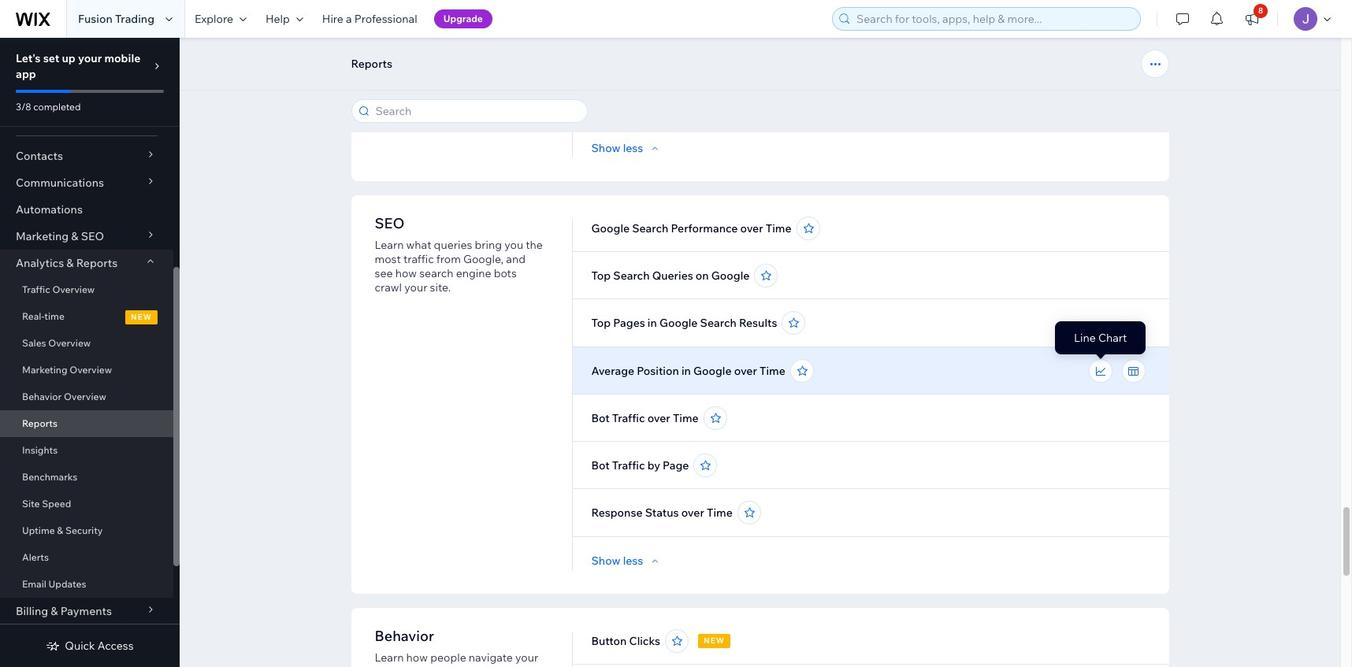Task type: describe. For each thing, give the bounding box(es) containing it.
time
[[44, 310, 64, 322]]

payments
[[60, 604, 112, 619]]

response
[[591, 506, 643, 520]]

by
[[647, 459, 660, 473]]

queries
[[652, 269, 693, 283]]

analytics & reports
[[16, 256, 118, 270]]

3/8
[[16, 101, 31, 113]]

results
[[739, 316, 777, 330]]

speed
[[42, 498, 71, 510]]

3/8 completed
[[16, 101, 81, 113]]

google up "top search queries on google"
[[591, 221, 630, 236]]

& for billing
[[51, 604, 58, 619]]

1 show less button from the top
[[591, 141, 662, 155]]

behavior for behavior overview
[[22, 391, 62, 403]]

sales
[[22, 337, 46, 349]]

bot for bot traffic over time
[[591, 411, 610, 426]]

bots
[[494, 266, 517, 281]]

billing & payments button
[[0, 598, 173, 625]]

help button
[[256, 0, 313, 38]]

bot for bot traffic by page
[[591, 459, 610, 473]]

time right status
[[707, 506, 733, 520]]

0 horizontal spatial clicks
[[629, 634, 660, 649]]

analytics & reports button
[[0, 250, 173, 277]]

google search performance over time
[[591, 221, 792, 236]]

chart
[[1098, 331, 1127, 345]]

search
[[419, 266, 454, 281]]

benchmarks
[[22, 471, 78, 483]]

pages
[[613, 316, 645, 330]]

show less for second show less button from the bottom of the page
[[591, 141, 643, 155]]

reports inside analytics & reports dropdown button
[[76, 256, 118, 270]]

places
[[459, 665, 492, 667]]

uptime
[[22, 525, 55, 537]]

and inside behavior learn how people navigate your site and look for places t
[[396, 665, 415, 667]]

top for top search queries on google
[[591, 269, 611, 283]]

email updates
[[22, 578, 86, 590]]

email updates link
[[0, 571, 173, 598]]

8
[[1258, 6, 1263, 16]]

the
[[526, 238, 543, 252]]

traffic overview
[[22, 284, 95, 296]]

fusion
[[78, 12, 113, 26]]

2 vertical spatial search
[[700, 316, 737, 330]]

behavior overview link
[[0, 384, 173, 411]]

marketing for marketing & seo
[[16, 229, 69, 244]]

insights link
[[0, 437, 173, 464]]

see
[[375, 266, 393, 281]]

what
[[406, 238, 431, 252]]

professional
[[354, 12, 417, 26]]

marketing overview link
[[0, 357, 173, 384]]

behavior overview
[[22, 391, 106, 403]]

learn for seo
[[375, 238, 404, 252]]

time down results
[[760, 364, 785, 378]]

sales overview link
[[0, 330, 173, 357]]

over down 'position'
[[647, 411, 670, 426]]

up
[[62, 51, 76, 65]]

overview for marketing overview
[[70, 364, 112, 376]]

explore
[[195, 12, 233, 26]]

marketing overview
[[22, 364, 112, 376]]

quick
[[65, 639, 95, 653]]

communications
[[16, 176, 104, 190]]

button
[[591, 634, 627, 649]]

position
[[637, 364, 679, 378]]

your inside behavior learn how people navigate your site and look for places t
[[515, 651, 538, 665]]

overview for traffic overview
[[52, 284, 95, 296]]

quick access
[[65, 639, 134, 653]]

over right performance
[[740, 221, 763, 236]]

bot traffic by page
[[591, 459, 689, 473]]

set
[[43, 51, 59, 65]]

average position in google over time
[[591, 364, 785, 378]]

status
[[645, 506, 679, 520]]

average
[[591, 364, 635, 378]]

show for 2nd show less button from the top of the page
[[591, 554, 621, 568]]

site speed link
[[0, 491, 173, 518]]

time down average position in google over time
[[673, 411, 699, 426]]

overview for sales overview
[[48, 337, 91, 349]]

top for top pages in google search results
[[591, 316, 611, 330]]

alerts link
[[0, 545, 173, 571]]

marketing & seo button
[[0, 223, 173, 250]]

queries
[[434, 238, 472, 252]]

seo inside seo learn what queries bring you the most traffic from google, and see how search engine bots crawl your site.
[[375, 214, 405, 232]]

traffic inside sidebar element
[[22, 284, 50, 296]]

& for marketing
[[71, 229, 78, 244]]

google,
[[463, 252, 504, 266]]

alerts
[[22, 552, 49, 563]]

bot traffic over time
[[591, 411, 699, 426]]

your inside let's set up your mobile app
[[78, 51, 102, 65]]

traffic
[[403, 252, 434, 266]]

fusion trading
[[78, 12, 154, 26]]

behavior learn how people navigate your site and look for places t
[[375, 627, 538, 667]]

traffic for bot traffic by page
[[612, 459, 645, 473]]

help
[[266, 12, 290, 26]]

billing & payments
[[16, 604, 112, 619]]

site speed
[[22, 498, 71, 510]]

billing
[[16, 604, 48, 619]]

traffic overview link
[[0, 277, 173, 303]]

8 button
[[1235, 0, 1270, 38]]



Task type: locate. For each thing, give the bounding box(es) containing it.
learn
[[375, 238, 404, 252], [375, 651, 404, 665]]

1 horizontal spatial in
[[682, 364, 691, 378]]

1 bot from the top
[[591, 411, 610, 426]]

how inside behavior learn how people navigate your site and look for places t
[[406, 651, 428, 665]]

you
[[505, 238, 523, 252]]

show for second show less button from the bottom of the page
[[591, 141, 621, 155]]

1 vertical spatial traffic
[[612, 411, 645, 426]]

behavior inside sidebar element
[[22, 391, 62, 403]]

completed
[[33, 101, 81, 113]]

2 horizontal spatial your
[[515, 651, 538, 665]]

traffic up bot traffic by page
[[612, 411, 645, 426]]

your right up
[[78, 51, 102, 65]]

in right the pages
[[648, 316, 657, 330]]

bot up the response
[[591, 459, 610, 473]]

and right site
[[396, 665, 415, 667]]

marketing & seo
[[16, 229, 104, 244]]

overview down analytics & reports
[[52, 284, 95, 296]]

2 bot from the top
[[591, 459, 610, 473]]

behavior up site
[[375, 627, 434, 645]]

google
[[591, 221, 630, 236], [711, 269, 750, 283], [659, 316, 698, 330], [693, 364, 732, 378]]

0 vertical spatial your
[[78, 51, 102, 65]]

show less button
[[591, 141, 662, 155], [591, 554, 662, 568]]

google down queries
[[659, 316, 698, 330]]

uptime & security
[[22, 525, 103, 537]]

0 vertical spatial behavior
[[22, 391, 62, 403]]

performance
[[671, 221, 738, 236]]

0 vertical spatial show
[[591, 141, 621, 155]]

response status over time
[[591, 506, 733, 520]]

bring
[[475, 238, 502, 252]]

1 vertical spatial less
[[623, 554, 643, 568]]

0 horizontal spatial seo
[[81, 229, 104, 244]]

marketing inside dropdown button
[[16, 229, 69, 244]]

your inside seo learn what queries bring you the most traffic from google, and see how search engine bots crawl your site.
[[404, 281, 427, 295]]

& right uptime
[[57, 525, 63, 537]]

top pages in google search results
[[591, 316, 777, 330]]

0 vertical spatial new
[[131, 312, 152, 322]]

0 horizontal spatial email
[[22, 578, 46, 590]]

0 vertical spatial learn
[[375, 238, 404, 252]]

email for email campaign clicks
[[591, 93, 620, 107]]

traffic down analytics
[[22, 284, 50, 296]]

search left results
[[700, 316, 737, 330]]

in for position
[[682, 364, 691, 378]]

2 horizontal spatial reports
[[351, 57, 392, 71]]

1 vertical spatial how
[[406, 651, 428, 665]]

show down email campaign clicks
[[591, 141, 621, 155]]

email down the "alerts"
[[22, 578, 46, 590]]

over right status
[[681, 506, 704, 520]]

learn inside seo learn what queries bring you the most traffic from google, and see how search engine bots crawl your site.
[[375, 238, 404, 252]]

1 vertical spatial show less button
[[591, 554, 662, 568]]

1 vertical spatial email
[[22, 578, 46, 590]]

over down results
[[734, 364, 757, 378]]

behavior for behavior learn how people navigate your site and look for places t
[[375, 627, 434, 645]]

0 vertical spatial bot
[[591, 411, 610, 426]]

1 top from the top
[[591, 269, 611, 283]]

time
[[766, 221, 792, 236], [760, 364, 785, 378], [673, 411, 699, 426], [707, 506, 733, 520]]

site
[[375, 665, 393, 667]]

navigate
[[469, 651, 513, 665]]

0 vertical spatial less
[[623, 141, 643, 155]]

from
[[436, 252, 461, 266]]

learn for behavior
[[375, 651, 404, 665]]

line chart
[[1074, 331, 1127, 345]]

in right 'position'
[[682, 364, 691, 378]]

on
[[696, 269, 709, 283]]

marketing up analytics
[[16, 229, 69, 244]]

upgrade
[[443, 13, 483, 24]]

1 vertical spatial top
[[591, 316, 611, 330]]

1 horizontal spatial clicks
[[678, 93, 709, 107]]

button clicks
[[591, 634, 660, 649]]

google right on
[[711, 269, 750, 283]]

bot
[[591, 411, 610, 426], [591, 459, 610, 473]]

less
[[623, 141, 643, 155], [623, 554, 643, 568]]

0 vertical spatial search
[[632, 221, 669, 236]]

reports inside reports link
[[22, 418, 58, 429]]

0 horizontal spatial reports
[[22, 418, 58, 429]]

new
[[131, 312, 152, 322], [704, 636, 725, 646]]

search left queries
[[613, 269, 650, 283]]

seo up 'most'
[[375, 214, 405, 232]]

1 less from the top
[[623, 141, 643, 155]]

1 vertical spatial marketing
[[22, 364, 67, 376]]

0 vertical spatial how
[[395, 266, 417, 281]]

top left queries
[[591, 269, 611, 283]]

hire
[[322, 12, 344, 26]]

search up "top search queries on google"
[[632, 221, 669, 236]]

app
[[16, 67, 36, 81]]

reports down marketing & seo dropdown button
[[76, 256, 118, 270]]

behavior down marketing overview
[[22, 391, 62, 403]]

search for google
[[632, 221, 669, 236]]

email campaign clicks
[[591, 93, 709, 107]]

0 vertical spatial and
[[506, 252, 526, 266]]

marketing for marketing overview
[[22, 364, 67, 376]]

1 vertical spatial bot
[[591, 459, 610, 473]]

real-time
[[22, 310, 64, 322]]

0 vertical spatial top
[[591, 269, 611, 283]]

1 vertical spatial behavior
[[375, 627, 434, 645]]

2 show less from the top
[[591, 554, 643, 568]]

0 vertical spatial show less
[[591, 141, 643, 155]]

1 vertical spatial learn
[[375, 651, 404, 665]]

people
[[430, 651, 466, 665]]

& right the billing
[[51, 604, 58, 619]]

overview up marketing overview
[[48, 337, 91, 349]]

and left "the"
[[506, 252, 526, 266]]

1 horizontal spatial email
[[591, 93, 620, 107]]

marketing down sales on the bottom left of page
[[22, 364, 67, 376]]

&
[[71, 229, 78, 244], [66, 256, 74, 270], [57, 525, 63, 537], [51, 604, 58, 619]]

0 vertical spatial traffic
[[22, 284, 50, 296]]

reports inside reports button
[[351, 57, 392, 71]]

security
[[65, 525, 103, 537]]

Search for tools, apps, help & more... field
[[852, 8, 1136, 30]]

1 horizontal spatial your
[[404, 281, 427, 295]]

0 horizontal spatial new
[[131, 312, 152, 322]]

top left the pages
[[591, 316, 611, 330]]

1 horizontal spatial seo
[[375, 214, 405, 232]]

overview for behavior overview
[[64, 391, 106, 403]]

in for pages
[[648, 316, 657, 330]]

traffic left by
[[612, 459, 645, 473]]

analytics
[[16, 256, 64, 270]]

0 vertical spatial show less button
[[591, 141, 662, 155]]

show less for 2nd show less button from the top of the page
[[591, 554, 643, 568]]

behavior
[[22, 391, 62, 403], [375, 627, 434, 645]]

1 horizontal spatial and
[[506, 252, 526, 266]]

0 horizontal spatial your
[[78, 51, 102, 65]]

for
[[442, 665, 456, 667]]

2 vertical spatial reports
[[22, 418, 58, 429]]

overview
[[52, 284, 95, 296], [48, 337, 91, 349], [70, 364, 112, 376], [64, 391, 106, 403]]

email inside sidebar element
[[22, 578, 46, 590]]

overview inside "link"
[[48, 337, 91, 349]]

Search field
[[371, 100, 582, 122]]

less down campaign
[[623, 141, 643, 155]]

learn up see
[[375, 238, 404, 252]]

& down the marketing & seo
[[66, 256, 74, 270]]

reports for reports button
[[351, 57, 392, 71]]

& for uptime
[[57, 525, 63, 537]]

bot down average
[[591, 411, 610, 426]]

reports up insights
[[22, 418, 58, 429]]

seo
[[375, 214, 405, 232], [81, 229, 104, 244]]

page
[[663, 459, 689, 473]]

benchmarks link
[[0, 464, 173, 491]]

insights
[[22, 444, 58, 456]]

show less
[[591, 141, 643, 155], [591, 554, 643, 568]]

1 vertical spatial new
[[704, 636, 725, 646]]

0 vertical spatial in
[[648, 316, 657, 330]]

your right navigate at left bottom
[[515, 651, 538, 665]]

crawl
[[375, 281, 402, 295]]

2 show from the top
[[591, 554, 621, 568]]

clicks right campaign
[[678, 93, 709, 107]]

& inside dropdown button
[[51, 604, 58, 619]]

sidebar element
[[0, 38, 180, 667]]

1 horizontal spatial new
[[704, 636, 725, 646]]

google right 'position'
[[693, 364, 732, 378]]

2 top from the top
[[591, 316, 611, 330]]

less down the response
[[623, 554, 643, 568]]

1 vertical spatial show
[[591, 554, 621, 568]]

0 vertical spatial marketing
[[16, 229, 69, 244]]

site.
[[430, 281, 451, 295]]

behavior inside behavior learn how people navigate your site and look for places t
[[375, 627, 434, 645]]

2 vertical spatial your
[[515, 651, 538, 665]]

how right see
[[395, 266, 417, 281]]

email for email updates
[[22, 578, 46, 590]]

let's
[[16, 51, 41, 65]]

traffic for bot traffic over time
[[612, 411, 645, 426]]

show down the response
[[591, 554, 621, 568]]

0 horizontal spatial and
[[396, 665, 415, 667]]

let's set up your mobile app
[[16, 51, 141, 81]]

overview down marketing overview link
[[64, 391, 106, 403]]

0 vertical spatial clicks
[[678, 93, 709, 107]]

contacts button
[[0, 143, 173, 169]]

seo inside dropdown button
[[81, 229, 104, 244]]

sales overview
[[22, 337, 91, 349]]

line
[[1074, 331, 1096, 345]]

1 vertical spatial and
[[396, 665, 415, 667]]

& for analytics
[[66, 256, 74, 270]]

overview down "sales overview" "link"
[[70, 364, 112, 376]]

1 horizontal spatial reports
[[76, 256, 118, 270]]

1 vertical spatial in
[[682, 364, 691, 378]]

reports button
[[343, 52, 400, 76]]

learn left look
[[375, 651, 404, 665]]

1 vertical spatial clicks
[[629, 634, 660, 649]]

1 learn from the top
[[375, 238, 404, 252]]

0 vertical spatial email
[[591, 93, 620, 107]]

engine
[[456, 266, 491, 281]]

how
[[395, 266, 417, 281], [406, 651, 428, 665]]

1 vertical spatial your
[[404, 281, 427, 295]]

learn inside behavior learn how people navigate your site and look for places t
[[375, 651, 404, 665]]

hire a professional link
[[313, 0, 427, 38]]

email left campaign
[[591, 93, 620, 107]]

1 vertical spatial search
[[613, 269, 650, 283]]

how inside seo learn what queries bring you the most traffic from google, and see how search engine bots crawl your site.
[[395, 266, 417, 281]]

uptime & security link
[[0, 518, 173, 545]]

2 learn from the top
[[375, 651, 404, 665]]

show less down the response
[[591, 554, 643, 568]]

how left people
[[406, 651, 428, 665]]

1 vertical spatial reports
[[76, 256, 118, 270]]

seo down automations link
[[81, 229, 104, 244]]

your
[[78, 51, 102, 65], [404, 281, 427, 295], [515, 651, 538, 665]]

access
[[98, 639, 134, 653]]

2 show less button from the top
[[591, 554, 662, 568]]

reports link
[[0, 411, 173, 437]]

1 show from the top
[[591, 141, 621, 155]]

show less button down campaign
[[591, 141, 662, 155]]

updates
[[49, 578, 86, 590]]

0 vertical spatial reports
[[351, 57, 392, 71]]

site
[[22, 498, 40, 510]]

reports down hire a professional link
[[351, 57, 392, 71]]

your left site.
[[404, 281, 427, 295]]

and inside seo learn what queries bring you the most traffic from google, and see how search engine bots crawl your site.
[[506, 252, 526, 266]]

2 less from the top
[[623, 554, 643, 568]]

mobile
[[104, 51, 141, 65]]

time right performance
[[766, 221, 792, 236]]

communications button
[[0, 169, 173, 196]]

search for top
[[613, 269, 650, 283]]

0 horizontal spatial in
[[648, 316, 657, 330]]

1 horizontal spatial behavior
[[375, 627, 434, 645]]

hire a professional
[[322, 12, 417, 26]]

& up analytics & reports
[[71, 229, 78, 244]]

clicks right button
[[629, 634, 660, 649]]

most
[[375, 252, 401, 266]]

campaign
[[622, 93, 676, 107]]

new inside sidebar element
[[131, 312, 152, 322]]

automations
[[16, 203, 83, 217]]

a
[[346, 12, 352, 26]]

traffic
[[22, 284, 50, 296], [612, 411, 645, 426], [612, 459, 645, 473]]

1 vertical spatial show less
[[591, 554, 643, 568]]

show less button down the response
[[591, 554, 662, 568]]

2 vertical spatial traffic
[[612, 459, 645, 473]]

show less down campaign
[[591, 141, 643, 155]]

1 show less from the top
[[591, 141, 643, 155]]

look
[[418, 665, 439, 667]]

reports for reports link
[[22, 418, 58, 429]]

0 horizontal spatial behavior
[[22, 391, 62, 403]]



Task type: vqa. For each thing, say whether or not it's contained in the screenshot.
Email to the right
yes



